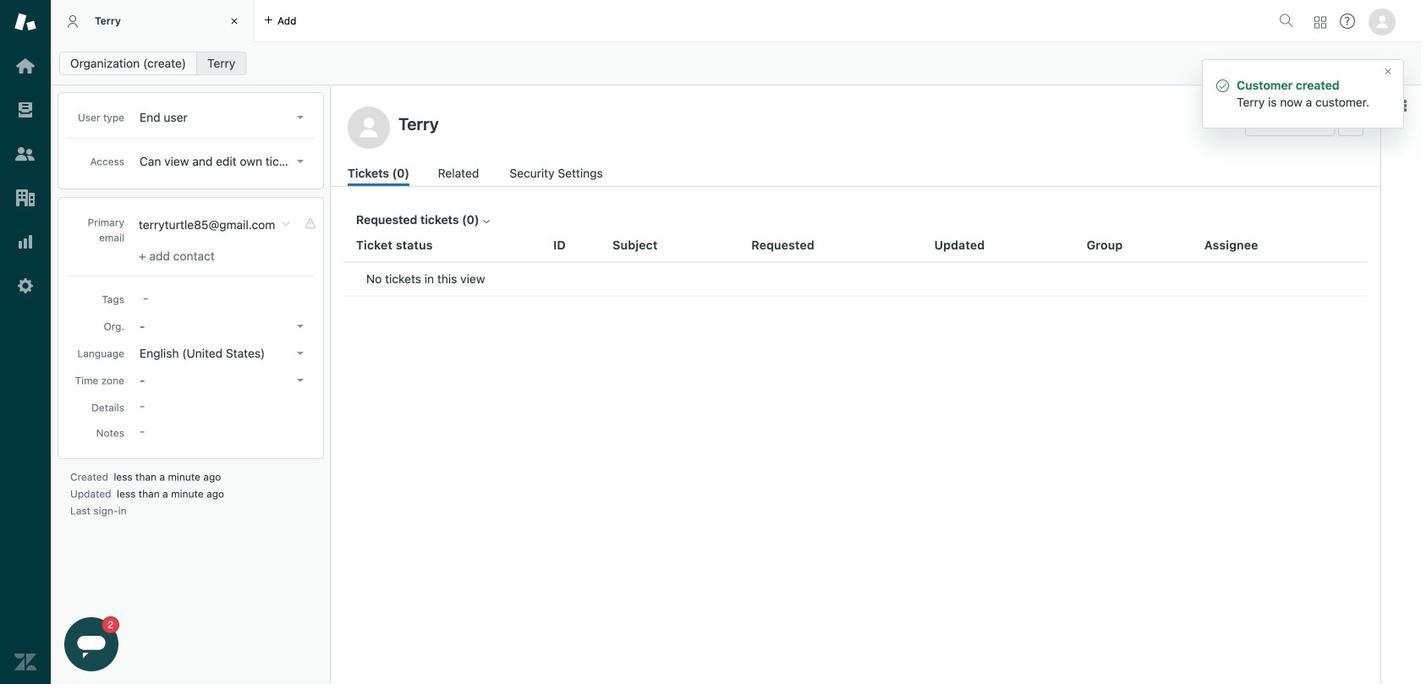 Task type: locate. For each thing, give the bounding box(es) containing it.
tab
[[51, 0, 254, 42]]

grid
[[331, 228, 1381, 685]]

zendesk products image
[[1315, 17, 1327, 28]]

views image
[[14, 99, 36, 121]]

get started image
[[14, 55, 36, 77]]

4 arrow down image from the top
[[297, 379, 304, 383]]

status
[[1203, 59, 1405, 129]]

None text field
[[394, 111, 1239, 136]]

arrow down image
[[297, 160, 304, 163], [297, 325, 304, 328], [297, 352, 304, 355], [297, 379, 304, 383]]

reporting image
[[14, 231, 36, 253]]

organizations image
[[14, 187, 36, 209]]

- field
[[136, 289, 311, 307]]

admin image
[[14, 275, 36, 297]]

close image
[[226, 13, 243, 30]]

zendesk image
[[14, 652, 36, 674]]



Task type: vqa. For each thing, say whether or not it's contained in the screenshot.
Get help image
yes



Task type: describe. For each thing, give the bounding box(es) containing it.
zendesk support image
[[14, 11, 36, 33]]

get help image
[[1341, 14, 1356, 29]]

secondary element
[[51, 47, 1422, 80]]

customers image
[[14, 143, 36, 165]]

arrow down image
[[297, 116, 304, 119]]

apps image
[[1395, 99, 1408, 113]]

main element
[[0, 0, 51, 685]]

close image
[[1384, 66, 1394, 77]]

3 arrow down image from the top
[[297, 352, 304, 355]]

1 arrow down image from the top
[[297, 160, 304, 163]]

tabs tab list
[[51, 0, 1273, 42]]

2 arrow down image from the top
[[297, 325, 304, 328]]



